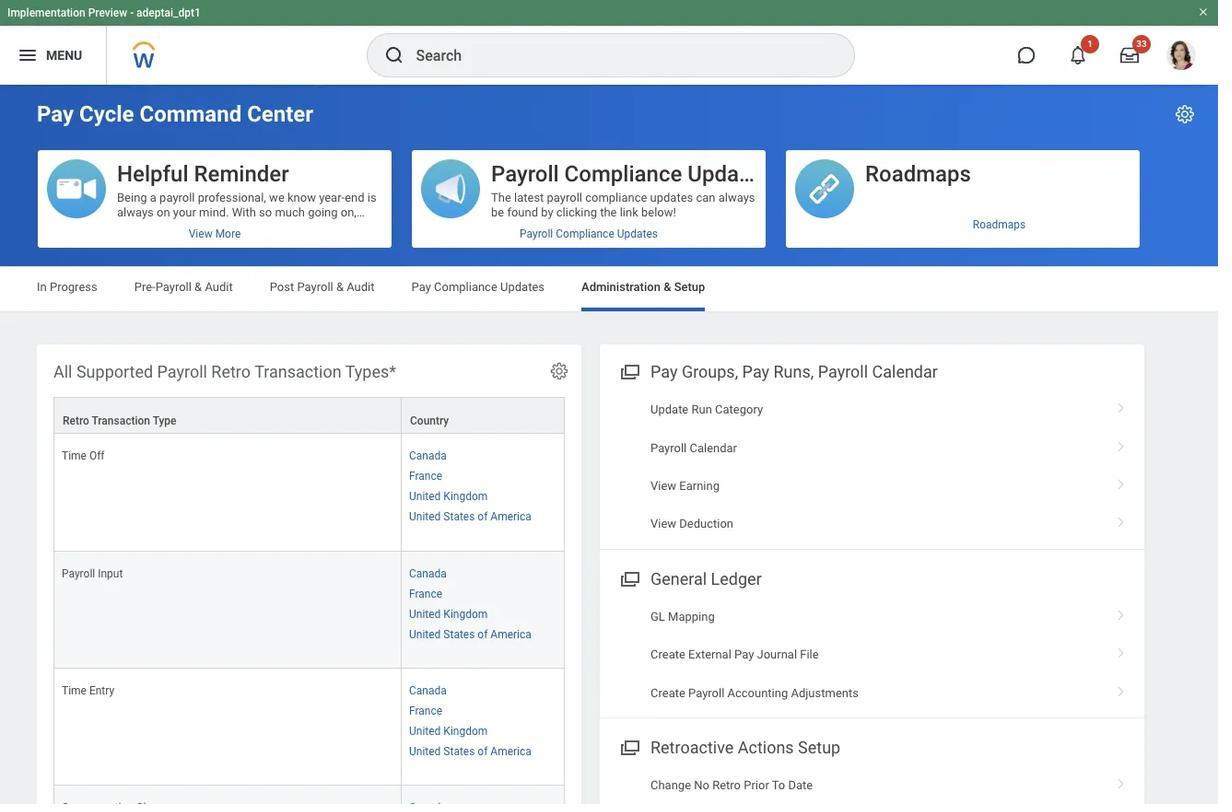 Task type: describe. For each thing, give the bounding box(es) containing it.
administration & setup
[[581, 280, 705, 294]]

0 vertical spatial retro
[[211, 362, 251, 382]]

the
[[600, 205, 617, 219]]

33 button
[[1110, 35, 1151, 76]]

ledger
[[711, 569, 762, 589]]

roadmaps link
[[786, 211, 1140, 238]]

no
[[694, 779, 710, 793]]

transaction inside popup button
[[92, 415, 150, 428]]

33
[[1136, 39, 1147, 49]]

1 button
[[1058, 35, 1099, 76]]

run
[[692, 403, 712, 417]]

france link for input
[[409, 584, 442, 600]]

canada for time entry
[[409, 685, 447, 698]]

pay compliance updates
[[411, 280, 545, 294]]

1 horizontal spatial roadmaps
[[973, 218, 1026, 231]]

post payroll & audit
[[270, 280, 375, 294]]

3 france link from the top
[[409, 701, 442, 718]]

united states of america link for time entry
[[409, 742, 532, 759]]

payroll calendar link
[[600, 429, 1145, 467]]

view deduction
[[651, 517, 734, 531]]

roadmaps inside button
[[865, 161, 971, 187]]

united kingdom link for time off
[[409, 487, 488, 503]]

retro transaction type
[[63, 415, 176, 428]]

update run category link
[[600, 391, 1145, 429]]

united for united states of america link related to time off
[[409, 511, 441, 524]]

can
[[696, 191, 716, 205]]

chevron right image for view earning
[[1110, 473, 1133, 491]]

kingdom for off
[[444, 491, 488, 503]]

country button
[[402, 398, 564, 433]]

time for time off
[[62, 450, 87, 463]]

canada link for payroll input
[[409, 564, 447, 580]]

items selected list for time off
[[409, 446, 557, 540]]

command
[[140, 101, 242, 127]]

time off
[[62, 450, 105, 463]]

view for view deduction
[[651, 517, 676, 531]]

row containing time off
[[53, 434, 565, 552]]

france for payroll input
[[409, 588, 442, 600]]

pre-payroll & audit
[[134, 280, 233, 294]]

compliance
[[585, 191, 647, 205]]

configure all supported payroll retro transaction types* image
[[549, 361, 570, 382]]

3 & from the left
[[664, 280, 671, 294]]

mapping
[[668, 610, 715, 624]]

earning
[[679, 479, 720, 493]]

view earning link
[[600, 467, 1145, 505]]

united kingdom link for payroll input
[[409, 604, 488, 621]]

0 vertical spatial payroll compliance updates
[[491, 161, 770, 187]]

united for united kingdom link corresponding to time off
[[409, 491, 441, 503]]

gl mapping
[[651, 610, 715, 624]]

pay groups, pay runs, payroll calendar
[[651, 362, 938, 382]]

united kingdom link for time entry
[[409, 722, 488, 738]]

helpful reminder button
[[38, 150, 392, 248]]

view deduction link
[[600, 505, 1145, 543]]

file
[[800, 648, 819, 662]]

setup for retroactive actions setup
[[798, 738, 841, 758]]

2 vertical spatial compliance
[[434, 280, 497, 294]]

chevron right image for gl mapping
[[1110, 603, 1133, 622]]

chevron right image for create external pay journal file
[[1110, 642, 1133, 660]]

payroll compliance updates inside payroll compliance updates link
[[520, 228, 658, 240]]

retroactive actions setup
[[651, 738, 841, 758]]

center
[[247, 101, 313, 127]]

supported
[[76, 362, 153, 382]]

retroactive
[[651, 738, 734, 758]]

by
[[541, 205, 553, 219]]

create payroll accounting adjustments
[[651, 686, 859, 700]]

to
[[772, 779, 785, 793]]

administration
[[581, 280, 661, 294]]

items selected list for time entry
[[409, 681, 557, 774]]

date
[[788, 779, 813, 793]]

pay inside "link"
[[734, 648, 754, 662]]

retro transaction type button
[[54, 398, 401, 433]]

row containing retro transaction type
[[53, 397, 565, 434]]

canada link for time entry
[[409, 681, 447, 698]]

helpful reminder
[[117, 161, 289, 187]]

helpful
[[117, 161, 188, 187]]

always
[[719, 191, 755, 205]]

united for united kingdom link associated with time entry
[[409, 725, 441, 738]]

united kingdom for time entry
[[409, 725, 488, 738]]

all supported payroll retro transaction types*
[[53, 362, 396, 382]]

0 vertical spatial calendar
[[872, 362, 938, 382]]

Search Workday  search field
[[416, 35, 816, 76]]

general
[[651, 569, 707, 589]]

calendar inside list
[[690, 441, 737, 455]]

input
[[98, 567, 123, 580]]

gl
[[651, 610, 665, 624]]

gl mapping link
[[600, 598, 1145, 636]]

progress
[[50, 280, 97, 294]]

1 horizontal spatial updates
[[617, 228, 658, 240]]

2 vertical spatial retro
[[712, 779, 741, 793]]

payroll calendar
[[651, 441, 737, 455]]

0 vertical spatial updates
[[688, 161, 770, 187]]

reminder
[[194, 161, 289, 187]]

all supported payroll retro transaction types* element
[[37, 345, 581, 805]]

create external pay journal file link
[[600, 636, 1145, 674]]

adeptai_dpt1
[[136, 6, 201, 19]]

tab list inside main content
[[18, 267, 1200, 311]]

retro inside popup button
[[63, 415, 89, 428]]

chevron right image for view deduction
[[1110, 511, 1133, 529]]

change no retro prior to date
[[651, 779, 813, 793]]

setup for administration & setup
[[674, 280, 705, 294]]

category
[[715, 403, 763, 417]]

menu group image
[[617, 735, 641, 759]]

united for payroll input's united kingdom link
[[409, 608, 441, 621]]

cycle
[[79, 101, 134, 127]]

america for time off
[[491, 511, 532, 524]]

1
[[1088, 39, 1093, 49]]

kingdom for entry
[[444, 725, 488, 738]]

states for time off
[[444, 511, 475, 524]]

canada link for time off
[[409, 446, 447, 463]]

states for payroll input
[[444, 628, 475, 641]]

found
[[507, 205, 538, 219]]

chevron right image for change no retro prior to date
[[1110, 772, 1133, 791]]

search image
[[383, 44, 405, 66]]

0 vertical spatial transaction
[[254, 362, 342, 382]]

kingdom for input
[[444, 608, 488, 621]]

time for time entry
[[62, 685, 87, 698]]

actions
[[738, 738, 794, 758]]

justify image
[[17, 44, 39, 66]]

notifications element
[[1176, 37, 1191, 52]]

payroll input
[[62, 567, 123, 580]]

all
[[53, 362, 72, 382]]

external
[[688, 648, 732, 662]]

list for pay groups, pay runs, payroll calendar
[[600, 391, 1145, 543]]

pay for pay compliance updates
[[411, 280, 431, 294]]

update
[[651, 403, 689, 417]]

runs,
[[774, 362, 814, 382]]

types*
[[345, 362, 396, 382]]

profile logan mcneil image
[[1167, 41, 1196, 74]]

updates inside tab list
[[500, 280, 545, 294]]

pay cycle command center
[[37, 101, 313, 127]]

3 france from the top
[[409, 705, 442, 718]]

entry
[[89, 685, 114, 698]]

view earning
[[651, 479, 720, 493]]



Task type: vqa. For each thing, say whether or not it's contained in the screenshot.
'group'
no



Task type: locate. For each thing, give the bounding box(es) containing it.
2 horizontal spatial retro
[[712, 779, 741, 793]]

updates up always
[[688, 161, 770, 187]]

1 vertical spatial united states of america
[[409, 628, 532, 641]]

1 horizontal spatial transaction
[[254, 362, 342, 382]]

create for create payroll accounting adjustments
[[651, 686, 685, 700]]

main content
[[0, 85, 1218, 805]]

3 america from the top
[[491, 746, 532, 759]]

clicking
[[556, 205, 597, 219]]

1 list from the top
[[600, 391, 1145, 543]]

2 vertical spatial kingdom
[[444, 725, 488, 738]]

below!
[[641, 205, 676, 219]]

2 vertical spatial america
[[491, 746, 532, 759]]

pay for pay cycle command center
[[37, 101, 74, 127]]

3 canada from the top
[[409, 685, 447, 698]]

1 vertical spatial list
[[600, 598, 1145, 712]]

calendar down update run category
[[690, 441, 737, 455]]

updates down found
[[500, 280, 545, 294]]

america for time entry
[[491, 746, 532, 759]]

5 row from the top
[[53, 786, 565, 805]]

calendar up update run category link
[[872, 362, 938, 382]]

of
[[478, 511, 488, 524], [478, 628, 488, 641], [478, 746, 488, 759]]

audit left post
[[205, 280, 233, 294]]

menu button
[[0, 26, 106, 85]]

menu group image right configure all supported payroll retro transaction types* icon
[[617, 358, 641, 383]]

3 kingdom from the top
[[444, 725, 488, 738]]

pre-
[[134, 280, 155, 294]]

0 horizontal spatial &
[[195, 280, 202, 294]]

1 row from the top
[[53, 397, 565, 434]]

2 row from the top
[[53, 434, 565, 552]]

roadmaps button
[[786, 150, 1140, 220]]

transaction up off on the bottom
[[92, 415, 150, 428]]

& right administration
[[664, 280, 671, 294]]

of for input
[[478, 628, 488, 641]]

0 vertical spatial view
[[651, 479, 676, 493]]

0 vertical spatial states
[[444, 511, 475, 524]]

states for time entry
[[444, 746, 475, 759]]

0 vertical spatial france link
[[409, 466, 442, 483]]

0 horizontal spatial transaction
[[92, 415, 150, 428]]

1 vertical spatial calendar
[[690, 441, 737, 455]]

1 france from the top
[[409, 470, 442, 483]]

0 vertical spatial setup
[[674, 280, 705, 294]]

1 menu group image from the top
[[617, 358, 641, 383]]

1 vertical spatial items selected list
[[409, 564, 557, 657]]

united states of america for time off
[[409, 511, 532, 524]]

menu
[[46, 48, 82, 62]]

0 vertical spatial of
[[478, 511, 488, 524]]

1 vertical spatial france
[[409, 588, 442, 600]]

1 time from the top
[[62, 450, 87, 463]]

1 vertical spatial france link
[[409, 584, 442, 600]]

1 audit from the left
[[205, 280, 233, 294]]

2 & from the left
[[336, 280, 344, 294]]

2 vertical spatial france
[[409, 705, 442, 718]]

pay for pay groups, pay runs, payroll calendar
[[651, 362, 678, 382]]

2 menu group image from the top
[[617, 566, 641, 590]]

1 united kingdom link from the top
[[409, 487, 488, 503]]

1 vertical spatial setup
[[798, 738, 841, 758]]

0 vertical spatial united states of america link
[[409, 507, 532, 524]]

payroll
[[547, 191, 582, 205]]

america
[[491, 511, 532, 524], [491, 628, 532, 641], [491, 746, 532, 759]]

3 chevron right image from the top
[[1110, 473, 1133, 491]]

1 vertical spatial updates
[[617, 228, 658, 240]]

2 vertical spatial united states of america
[[409, 746, 532, 759]]

2 time from the top
[[62, 685, 87, 698]]

1 kingdom from the top
[[444, 491, 488, 503]]

the
[[491, 191, 511, 205]]

1 vertical spatial create
[[651, 686, 685, 700]]

retro right "no"
[[712, 779, 741, 793]]

1 horizontal spatial &
[[336, 280, 344, 294]]

1 vertical spatial payroll compliance updates
[[520, 228, 658, 240]]

2 vertical spatial canada link
[[409, 681, 447, 698]]

items selected list for payroll input
[[409, 564, 557, 657]]

1 united from the top
[[409, 491, 441, 503]]

list
[[600, 391, 1145, 543], [600, 598, 1145, 712]]

2 united kingdom link from the top
[[409, 604, 488, 621]]

chevron right image inside update run category link
[[1110, 396, 1133, 415]]

& for pre-payroll & audit
[[195, 280, 202, 294]]

audit right post
[[347, 280, 375, 294]]

implementation preview -   adeptai_dpt1
[[7, 6, 201, 19]]

united states of america
[[409, 511, 532, 524], [409, 628, 532, 641], [409, 746, 532, 759]]

1 horizontal spatial retro
[[211, 362, 251, 382]]

create inside "link"
[[651, 648, 685, 662]]

be
[[491, 205, 504, 219]]

0 vertical spatial time
[[62, 450, 87, 463]]

canada for payroll input
[[409, 567, 447, 580]]

0 horizontal spatial setup
[[674, 280, 705, 294]]

0 vertical spatial united states of america
[[409, 511, 532, 524]]

chevron right image for update run category
[[1110, 396, 1133, 415]]

tab list
[[18, 267, 1200, 311]]

0 horizontal spatial updates
[[500, 280, 545, 294]]

1 horizontal spatial calendar
[[872, 362, 938, 382]]

view left earning
[[651, 479, 676, 493]]

1 vertical spatial transaction
[[92, 415, 150, 428]]

2 united kingdom from the top
[[409, 608, 488, 621]]

compliance down be
[[434, 280, 497, 294]]

1 states from the top
[[444, 511, 475, 524]]

adjustments
[[791, 686, 859, 700]]

america for payroll input
[[491, 628, 532, 641]]

united kingdom for time off
[[409, 491, 488, 503]]

link
[[620, 205, 638, 219]]

pay
[[37, 101, 74, 127], [411, 280, 431, 294], [651, 362, 678, 382], [742, 362, 770, 382], [734, 648, 754, 662]]

create payroll accounting adjustments link
[[600, 674, 1145, 712]]

2 states from the top
[[444, 628, 475, 641]]

inbox large image
[[1121, 46, 1139, 65]]

retro up time off
[[63, 415, 89, 428]]

1 france link from the top
[[409, 466, 442, 483]]

canada for time off
[[409, 450, 447, 463]]

view inside "link"
[[651, 517, 676, 531]]

2 audit from the left
[[347, 280, 375, 294]]

notifications large image
[[1069, 46, 1087, 65]]

chevron right image inside change no retro prior to date link
[[1110, 772, 1133, 791]]

update run category
[[651, 403, 763, 417]]

4 chevron right image from the top
[[1110, 511, 1133, 529]]

audit for pre-payroll & audit
[[205, 280, 233, 294]]

time left entry
[[62, 685, 87, 698]]

2 vertical spatial of
[[478, 746, 488, 759]]

2 vertical spatial updates
[[500, 280, 545, 294]]

3 united states of america link from the top
[[409, 742, 532, 759]]

united states of america link for payroll input
[[409, 625, 532, 641]]

1 horizontal spatial audit
[[347, 280, 375, 294]]

1 vertical spatial kingdom
[[444, 608, 488, 621]]

2 america from the top
[[491, 628, 532, 641]]

2 vertical spatial united kingdom link
[[409, 722, 488, 738]]

of for entry
[[478, 746, 488, 759]]

transaction left "types*"
[[254, 362, 342, 382]]

0 vertical spatial list
[[600, 391, 1145, 543]]

2 vertical spatial states
[[444, 746, 475, 759]]

view for view earning
[[651, 479, 676, 493]]

0 vertical spatial compliance
[[565, 161, 682, 187]]

0 vertical spatial america
[[491, 511, 532, 524]]

view left deduction
[[651, 517, 676, 531]]

1 united states of america from the top
[[409, 511, 532, 524]]

create external pay journal file
[[651, 648, 819, 662]]

france
[[409, 470, 442, 483], [409, 588, 442, 600], [409, 705, 442, 718]]

0 horizontal spatial retro
[[63, 415, 89, 428]]

2 horizontal spatial updates
[[688, 161, 770, 187]]

2 chevron right image from the top
[[1110, 435, 1133, 453]]

france link
[[409, 466, 442, 483], [409, 584, 442, 600], [409, 701, 442, 718]]

3 of from the top
[[478, 746, 488, 759]]

preview
[[88, 6, 127, 19]]

chevron right image inside create external pay journal file "link"
[[1110, 642, 1133, 660]]

row
[[53, 397, 565, 434], [53, 434, 565, 552], [53, 552, 565, 669], [53, 669, 565, 786], [53, 786, 565, 805]]

1 horizontal spatial setup
[[798, 738, 841, 758]]

0 vertical spatial kingdom
[[444, 491, 488, 503]]

change
[[651, 779, 691, 793]]

type
[[153, 415, 176, 428]]

country
[[410, 415, 449, 428]]

united kingdom for payroll input
[[409, 608, 488, 621]]

7 chevron right image from the top
[[1110, 680, 1133, 698]]

items selected list
[[409, 446, 557, 540], [409, 564, 557, 657], [409, 681, 557, 774]]

menu group image for general ledger
[[617, 566, 641, 590]]

1 vertical spatial america
[[491, 628, 532, 641]]

8 chevron right image from the top
[[1110, 772, 1133, 791]]

setup inside tab list
[[674, 280, 705, 294]]

1 vertical spatial states
[[444, 628, 475, 641]]

2 of from the top
[[478, 628, 488, 641]]

6 united from the top
[[409, 746, 441, 759]]

0 horizontal spatial calendar
[[690, 441, 737, 455]]

canada
[[409, 450, 447, 463], [409, 567, 447, 580], [409, 685, 447, 698]]

0 vertical spatial menu group image
[[617, 358, 641, 383]]

configure this page image
[[1174, 103, 1196, 125]]

-
[[130, 6, 134, 19]]

chevron right image inside the 'payroll calendar' link
[[1110, 435, 1133, 453]]

setup right administration
[[674, 280, 705, 294]]

& right pre- at the left top of the page
[[195, 280, 202, 294]]

1 vertical spatial menu group image
[[617, 566, 641, 590]]

3 united from the top
[[409, 608, 441, 621]]

1 vertical spatial canada link
[[409, 564, 447, 580]]

4 united from the top
[[409, 628, 441, 641]]

united for united states of america link associated with time entry
[[409, 746, 441, 759]]

france link for off
[[409, 466, 442, 483]]

payroll compliance updates up "compliance"
[[491, 161, 770, 187]]

list for general ledger
[[600, 598, 1145, 712]]

2 vertical spatial france link
[[409, 701, 442, 718]]

list containing gl mapping
[[600, 598, 1145, 712]]

menu banner
[[0, 0, 1218, 85]]

3 canada link from the top
[[409, 681, 447, 698]]

3 united states of america from the top
[[409, 746, 532, 759]]

main content containing pay cycle command center
[[0, 85, 1218, 805]]

payroll compliance updates
[[491, 161, 770, 187], [520, 228, 658, 240]]

create for create external pay journal file
[[651, 648, 685, 662]]

deduction
[[679, 517, 734, 531]]

0 vertical spatial canada
[[409, 450, 447, 463]]

2 kingdom from the top
[[444, 608, 488, 621]]

0 vertical spatial canada link
[[409, 446, 447, 463]]

0 vertical spatial roadmaps
[[865, 161, 971, 187]]

time
[[62, 450, 87, 463], [62, 685, 87, 698]]

0 vertical spatial create
[[651, 648, 685, 662]]

2 united from the top
[[409, 511, 441, 524]]

1 united kingdom from the top
[[409, 491, 488, 503]]

2 vertical spatial united states of america link
[[409, 742, 532, 759]]

roadmaps
[[865, 161, 971, 187], [973, 218, 1026, 231]]

united for payroll input united states of america link
[[409, 628, 441, 641]]

pay inside tab list
[[411, 280, 431, 294]]

compliance down the clicking on the left of page
[[556, 228, 614, 240]]

1 vertical spatial canada
[[409, 567, 447, 580]]

create down gl
[[651, 648, 685, 662]]

1 of from the top
[[478, 511, 488, 524]]

audit for post payroll & audit
[[347, 280, 375, 294]]

chevron right image inside view earning link
[[1110, 473, 1133, 491]]

united states of america for payroll input
[[409, 628, 532, 641]]

groups,
[[682, 362, 738, 382]]

time left off on the bottom
[[62, 450, 87, 463]]

list containing update run category
[[600, 391, 1145, 543]]

audit
[[205, 280, 233, 294], [347, 280, 375, 294]]

chevron right image
[[1110, 396, 1133, 415], [1110, 435, 1133, 453], [1110, 473, 1133, 491], [1110, 511, 1133, 529], [1110, 603, 1133, 622], [1110, 642, 1133, 660], [1110, 680, 1133, 698], [1110, 772, 1133, 791]]

1 america from the top
[[491, 511, 532, 524]]

retro up the retro transaction type popup button
[[211, 362, 251, 382]]

kingdom
[[444, 491, 488, 503], [444, 608, 488, 621], [444, 725, 488, 738]]

2 list from the top
[[600, 598, 1145, 712]]

2 united states of america from the top
[[409, 628, 532, 641]]

1 vertical spatial view
[[651, 517, 676, 531]]

5 chevron right image from the top
[[1110, 603, 1133, 622]]

& right post
[[336, 280, 344, 294]]

2 vertical spatial items selected list
[[409, 681, 557, 774]]

canada link
[[409, 446, 447, 463], [409, 564, 447, 580], [409, 681, 447, 698]]

3 united kingdom link from the top
[[409, 722, 488, 738]]

updates
[[650, 191, 693, 205]]

2 france from the top
[[409, 588, 442, 600]]

chevron right image inside gl mapping link
[[1110, 603, 1133, 622]]

setup up date
[[798, 738, 841, 758]]

0 vertical spatial items selected list
[[409, 446, 557, 540]]

1 united states of america link from the top
[[409, 507, 532, 524]]

1 chevron right image from the top
[[1110, 396, 1133, 415]]

1 vertical spatial united kingdom
[[409, 608, 488, 621]]

1 & from the left
[[195, 280, 202, 294]]

implementation
[[7, 6, 85, 19]]

chevron right image inside create payroll accounting adjustments link
[[1110, 680, 1133, 698]]

chevron right image for create payroll accounting adjustments
[[1110, 680, 1133, 698]]

2 create from the top
[[651, 686, 685, 700]]

4 row from the top
[[53, 669, 565, 786]]

3 states from the top
[[444, 746, 475, 759]]

1 vertical spatial united kingdom link
[[409, 604, 488, 621]]

menu group image for pay groups, pay runs, payroll calendar
[[617, 358, 641, 383]]

payroll compliance updates down the clicking on the left of page
[[520, 228, 658, 240]]

0 vertical spatial united kingdom link
[[409, 487, 488, 503]]

united states of america link for time off
[[409, 507, 532, 524]]

1 view from the top
[[651, 479, 676, 493]]

change no retro prior to date link
[[600, 767, 1145, 805]]

updates down link
[[617, 228, 658, 240]]

united states of america link
[[409, 507, 532, 524], [409, 625, 532, 641], [409, 742, 532, 759]]

transaction
[[254, 362, 342, 382], [92, 415, 150, 428]]

&
[[195, 280, 202, 294], [336, 280, 344, 294], [664, 280, 671, 294]]

menu group image left the general
[[617, 566, 641, 590]]

calendar
[[872, 362, 938, 382], [690, 441, 737, 455]]

& for post payroll & audit
[[336, 280, 344, 294]]

off
[[89, 450, 105, 463]]

tab list containing in progress
[[18, 267, 1200, 311]]

5 united from the top
[[409, 725, 441, 738]]

2 france link from the top
[[409, 584, 442, 600]]

the latest payroll compliance updates can always be found by clicking the link below!
[[491, 191, 755, 219]]

accounting
[[728, 686, 788, 700]]

compliance up "compliance"
[[565, 161, 682, 187]]

united
[[409, 491, 441, 503], [409, 511, 441, 524], [409, 608, 441, 621], [409, 628, 441, 641], [409, 725, 441, 738], [409, 746, 441, 759]]

3 united kingdom from the top
[[409, 725, 488, 738]]

2 view from the top
[[651, 517, 676, 531]]

compliance
[[565, 161, 682, 187], [556, 228, 614, 240], [434, 280, 497, 294]]

in
[[37, 280, 47, 294]]

1 vertical spatial time
[[62, 685, 87, 698]]

setup
[[674, 280, 705, 294], [798, 738, 841, 758]]

2 united states of america link from the top
[[409, 625, 532, 641]]

payroll compliance updates link
[[412, 220, 766, 248]]

1 canada from the top
[[409, 450, 447, 463]]

close environment banner image
[[1198, 6, 1209, 18]]

2 vertical spatial canada
[[409, 685, 447, 698]]

2 canada from the top
[[409, 567, 447, 580]]

united states of america for time entry
[[409, 746, 532, 759]]

post
[[270, 280, 294, 294]]

1 items selected list from the top
[[409, 446, 557, 540]]

2 canada link from the top
[[409, 564, 447, 580]]

of for off
[[478, 511, 488, 524]]

1 create from the top
[[651, 648, 685, 662]]

0 horizontal spatial roadmaps
[[865, 161, 971, 187]]

6 chevron right image from the top
[[1110, 642, 1133, 660]]

france for time off
[[409, 470, 442, 483]]

chevron right image inside the view deduction "link"
[[1110, 511, 1133, 529]]

in progress
[[37, 280, 97, 294]]

2 items selected list from the top
[[409, 564, 557, 657]]

3 items selected list from the top
[[409, 681, 557, 774]]

0 vertical spatial united kingdom
[[409, 491, 488, 503]]

menu group image
[[617, 358, 641, 383], [617, 566, 641, 590]]

1 vertical spatial united states of america link
[[409, 625, 532, 641]]

create up the retroactive
[[651, 686, 685, 700]]

prior
[[744, 779, 769, 793]]

journal
[[757, 648, 797, 662]]

2 horizontal spatial &
[[664, 280, 671, 294]]

3 row from the top
[[53, 552, 565, 669]]

2 vertical spatial united kingdom
[[409, 725, 488, 738]]

row containing payroll input
[[53, 552, 565, 669]]

chevron right image for payroll calendar
[[1110, 435, 1133, 453]]

0 vertical spatial france
[[409, 470, 442, 483]]

1 canada link from the top
[[409, 446, 447, 463]]

1 vertical spatial compliance
[[556, 228, 614, 240]]

general ledger
[[651, 569, 762, 589]]

0 horizontal spatial audit
[[205, 280, 233, 294]]

1 vertical spatial of
[[478, 628, 488, 641]]

time entry
[[62, 685, 114, 698]]

united kingdom
[[409, 491, 488, 503], [409, 608, 488, 621], [409, 725, 488, 738]]

row containing time entry
[[53, 669, 565, 786]]

1 vertical spatial roadmaps
[[973, 218, 1026, 231]]

1 vertical spatial retro
[[63, 415, 89, 428]]



